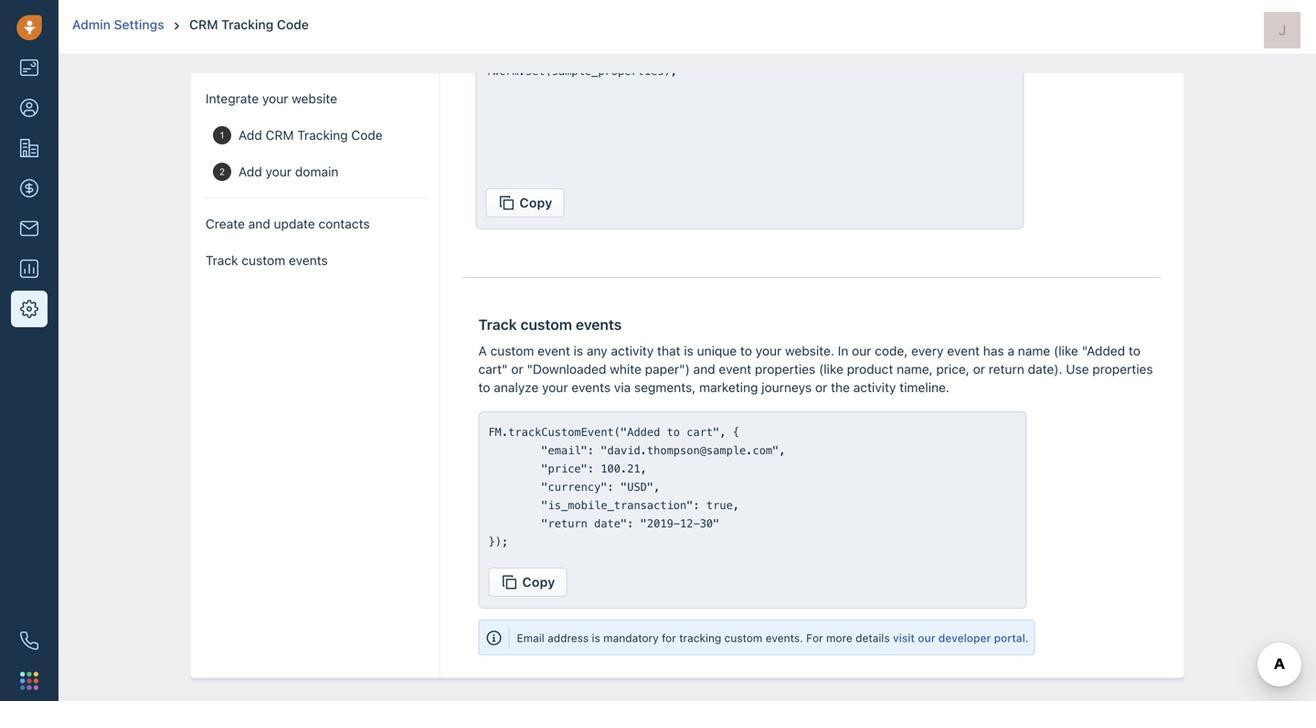 Task type: vqa. For each thing, say whether or not it's contained in the screenshot.
widgetz.io (sample) link to the middle
no



Task type: locate. For each thing, give the bounding box(es) containing it.
add right 2
[[239, 164, 262, 179]]

code
[[277, 17, 309, 32], [351, 128, 383, 143]]

is
[[574, 343, 584, 358], [684, 343, 694, 358], [592, 632, 601, 645]]

1 horizontal spatial to
[[741, 343, 753, 358]]

2 horizontal spatial is
[[684, 343, 694, 358]]

your left domain
[[266, 164, 292, 179]]

0 horizontal spatial crm
[[189, 17, 218, 32]]

0 vertical spatial track
[[206, 253, 238, 268]]

and inside a custom event is any activity that is unique to your website. in our code, every event has a name (like "added to cart" or "downloaded white paper") and event properties (like product name, price, or return date). use properties to analyze your events via segments, marketing journeys or the activity timeline.
[[694, 362, 716, 377]]

1 horizontal spatial crm
[[266, 128, 294, 143]]

0 horizontal spatial track
[[206, 253, 238, 268]]

1 add from the top
[[239, 128, 262, 143]]

2 horizontal spatial or
[[974, 362, 986, 377]]

more
[[827, 632, 853, 645]]

email address is mandatory for tracking custom events. for more details visit our developer portal .
[[517, 632, 1029, 645]]

1 vertical spatial copy
[[523, 575, 556, 590]]

to
[[741, 343, 753, 358], [1129, 343, 1141, 358], [479, 380, 491, 395]]

email
[[517, 632, 545, 645]]

1
[[220, 130, 224, 140]]

contacts
[[319, 216, 370, 231]]

(like
[[1054, 343, 1079, 358], [819, 362, 844, 377]]

custom up cart" on the left bottom of the page
[[491, 343, 534, 358]]

custom down create and update contacts
[[242, 253, 285, 268]]

event up marketing at the right of the page
[[719, 362, 752, 377]]

visit
[[893, 632, 915, 645]]

or up analyze
[[511, 362, 524, 377]]

properties up journeys
[[755, 362, 816, 377]]

track custom events down create and update contacts
[[206, 253, 328, 268]]

website.
[[786, 343, 835, 358]]

1 horizontal spatial (like
[[1054, 343, 1079, 358]]

every
[[912, 343, 944, 358]]

1 horizontal spatial tracking
[[297, 128, 348, 143]]

1 vertical spatial our
[[918, 632, 936, 645]]

add for add your domain
[[239, 164, 262, 179]]

integrate your website
[[206, 91, 337, 106]]

1 horizontal spatial activity
[[854, 380, 897, 395]]

tracking
[[222, 17, 274, 32], [297, 128, 348, 143]]

1 horizontal spatial track
[[479, 316, 517, 333]]

is left any
[[574, 343, 584, 358]]

0 horizontal spatial is
[[574, 343, 584, 358]]

or down has
[[974, 362, 986, 377]]

(like up use
[[1054, 343, 1079, 358]]

1 vertical spatial add
[[239, 164, 262, 179]]

(like up 'the' at the right of page
[[819, 362, 844, 377]]

crm down integrate your website
[[266, 128, 294, 143]]

activity up white
[[611, 343, 654, 358]]

track custom events
[[206, 253, 328, 268], [479, 316, 622, 333]]

1 vertical spatial (like
[[819, 362, 844, 377]]

marketing
[[700, 380, 758, 395]]

0 vertical spatial our
[[852, 343, 872, 358]]

0 horizontal spatial activity
[[611, 343, 654, 358]]

0 horizontal spatial track custom events
[[206, 253, 328, 268]]

events down the update
[[289, 253, 328, 268]]

track up a
[[479, 316, 517, 333]]

to right 'unique'
[[741, 343, 753, 358]]

or left 'the' at the right of page
[[816, 380, 828, 395]]

your down the "downloaded
[[542, 380, 568, 395]]

None text field
[[486, 0, 1015, 172]]

and right create
[[248, 216, 270, 231]]

1 horizontal spatial our
[[918, 632, 936, 645]]

1 vertical spatial code
[[351, 128, 383, 143]]

track
[[206, 253, 238, 268], [479, 316, 517, 333]]

1 vertical spatial track custom events
[[479, 316, 622, 333]]

.
[[1026, 632, 1029, 645]]

and
[[248, 216, 270, 231], [694, 362, 716, 377]]

activity
[[611, 343, 654, 358], [854, 380, 897, 395]]

0 horizontal spatial tracking
[[222, 17, 274, 32]]

1 vertical spatial events
[[576, 316, 622, 333]]

developer
[[939, 632, 992, 645]]

0 vertical spatial copy button
[[486, 188, 565, 218]]

events
[[289, 253, 328, 268], [576, 316, 622, 333], [572, 380, 611, 395]]

add crm tracking code
[[239, 128, 383, 143]]

2 add from the top
[[239, 164, 262, 179]]

add right 1
[[239, 128, 262, 143]]

track down create
[[206, 253, 238, 268]]

is right that
[[684, 343, 694, 358]]

None text field
[[489, 423, 1017, 551]]

0 vertical spatial code
[[277, 17, 309, 32]]

0 vertical spatial add
[[239, 128, 262, 143]]

properties down '"added'
[[1093, 362, 1154, 377]]

our right in
[[852, 343, 872, 358]]

our right visit
[[918, 632, 936, 645]]

add
[[239, 128, 262, 143], [239, 164, 262, 179]]

event
[[538, 343, 570, 358], [948, 343, 980, 358], [719, 362, 752, 377]]

1 horizontal spatial properties
[[1093, 362, 1154, 377]]

your
[[262, 91, 288, 106], [266, 164, 292, 179], [756, 343, 782, 358], [542, 380, 568, 395]]

0 horizontal spatial (like
[[819, 362, 844, 377]]

1 vertical spatial crm
[[266, 128, 294, 143]]

1 vertical spatial tracking
[[297, 128, 348, 143]]

cart"
[[479, 362, 508, 377]]

return
[[989, 362, 1025, 377]]

properties
[[755, 362, 816, 377], [1093, 362, 1154, 377]]

1 vertical spatial activity
[[854, 380, 897, 395]]

to right '"added'
[[1129, 343, 1141, 358]]

0 horizontal spatial properties
[[755, 362, 816, 377]]

event up price,
[[948, 343, 980, 358]]

2 vertical spatial events
[[572, 380, 611, 395]]

events up any
[[576, 316, 622, 333]]

name
[[1018, 343, 1051, 358]]

or
[[511, 362, 524, 377], [974, 362, 986, 377], [816, 380, 828, 395]]

visit our developer portal link
[[893, 632, 1026, 645]]

for
[[807, 632, 824, 645]]

tracking up integrate
[[222, 17, 274, 32]]

0 vertical spatial (like
[[1054, 343, 1079, 358]]

is right "address"
[[592, 632, 601, 645]]

events down the "downloaded
[[572, 380, 611, 395]]

1 vertical spatial and
[[694, 362, 716, 377]]

tracking up domain
[[297, 128, 348, 143]]

date).
[[1028, 362, 1063, 377]]

0 vertical spatial activity
[[611, 343, 654, 358]]

to down cart" on the left bottom of the page
[[479, 380, 491, 395]]

crm right settings
[[189, 17, 218, 32]]

1 horizontal spatial and
[[694, 362, 716, 377]]

create
[[206, 216, 245, 231]]

and down 'unique'
[[694, 362, 716, 377]]

"added
[[1082, 343, 1126, 358]]

create and update contacts
[[206, 216, 370, 231]]

0 horizontal spatial and
[[248, 216, 270, 231]]

0 horizontal spatial event
[[538, 343, 570, 358]]

our
[[852, 343, 872, 358], [918, 632, 936, 645]]

1 horizontal spatial track custom events
[[479, 316, 622, 333]]

1 horizontal spatial code
[[351, 128, 383, 143]]

1 horizontal spatial or
[[816, 380, 828, 395]]

0 horizontal spatial our
[[852, 343, 872, 358]]

0 vertical spatial crm
[[189, 17, 218, 32]]

price,
[[937, 362, 970, 377]]

copy
[[520, 195, 553, 210], [523, 575, 556, 590]]

activity down product
[[854, 380, 897, 395]]

copy button
[[486, 188, 565, 218], [489, 568, 567, 597]]

crm
[[189, 17, 218, 32], [266, 128, 294, 143]]

event up the "downloaded
[[538, 343, 570, 358]]

mandatory
[[604, 632, 659, 645]]

any
[[587, 343, 608, 358]]

1 vertical spatial track
[[479, 316, 517, 333]]

your up journeys
[[756, 343, 782, 358]]

track custom events up the "downloaded
[[479, 316, 622, 333]]

events inside a custom event is any activity that is unique to your website. in our code, every event has a name (like "added to cart" or "downloaded white paper") and event properties (like product name, price, or return date). use properties to analyze your events via segments, marketing journeys or the activity timeline.
[[572, 380, 611, 395]]

custom
[[242, 253, 285, 268], [521, 316, 572, 333], [491, 343, 534, 358], [725, 632, 763, 645]]



Task type: describe. For each thing, give the bounding box(es) containing it.
name,
[[897, 362, 933, 377]]

update
[[274, 216, 315, 231]]

white
[[610, 362, 642, 377]]

unique
[[697, 343, 737, 358]]

custom up the "downloaded
[[521, 316, 572, 333]]

portal
[[995, 632, 1026, 645]]

journeys
[[762, 380, 812, 395]]

admin settings link
[[72, 17, 168, 32]]

1 properties from the left
[[755, 362, 816, 377]]

address
[[548, 632, 589, 645]]

the
[[831, 380, 850, 395]]

0 vertical spatial events
[[289, 253, 328, 268]]

phone element
[[11, 623, 48, 659]]

your left website
[[262, 91, 288, 106]]

2
[[219, 166, 225, 177]]

via
[[614, 380, 631, 395]]

0 horizontal spatial or
[[511, 362, 524, 377]]

segments,
[[635, 380, 696, 395]]

0 horizontal spatial code
[[277, 17, 309, 32]]

add for add crm tracking code
[[239, 128, 262, 143]]

0 horizontal spatial to
[[479, 380, 491, 395]]

code,
[[875, 343, 908, 358]]

use
[[1067, 362, 1090, 377]]

1 vertical spatial copy button
[[489, 568, 567, 597]]

a custom event is any activity that is unique to your website. in our code, every event has a name (like "added to cart" or "downloaded white paper") and event properties (like product name, price, or return date). use properties to analyze your events via segments, marketing journeys or the activity timeline.
[[479, 343, 1154, 395]]

events.
[[766, 632, 804, 645]]

2 properties from the left
[[1093, 362, 1154, 377]]

0 vertical spatial tracking
[[222, 17, 274, 32]]

timeline.
[[900, 380, 950, 395]]

admin
[[72, 17, 111, 32]]

product
[[847, 362, 894, 377]]

that
[[657, 343, 681, 358]]

in
[[838, 343, 849, 358]]

0 vertical spatial and
[[248, 216, 270, 231]]

analyze
[[494, 380, 539, 395]]

1 horizontal spatial event
[[719, 362, 752, 377]]

our inside a custom event is any activity that is unique to your website. in our code, every event has a name (like "added to cart" or "downloaded white paper") and event properties (like product name, price, or return date). use properties to analyze your events via segments, marketing journeys or the activity timeline.
[[852, 343, 872, 358]]

2 horizontal spatial to
[[1129, 343, 1141, 358]]

a
[[479, 343, 487, 358]]

paper")
[[645, 362, 690, 377]]

for
[[662, 632, 677, 645]]

0 vertical spatial track custom events
[[206, 253, 328, 268]]

freshworks switcher image
[[20, 672, 38, 690]]

website
[[292, 91, 337, 106]]

"downloaded
[[527, 362, 607, 377]]

0 vertical spatial copy
[[520, 195, 553, 210]]

integrate
[[206, 91, 259, 106]]

crm tracking code
[[189, 17, 309, 32]]

domain
[[295, 164, 339, 179]]

add your domain
[[239, 164, 339, 179]]

custom inside a custom event is any activity that is unique to your website. in our code, every event has a name (like "added to cart" or "downloaded white paper") and event properties (like product name, price, or return date). use properties to analyze your events via segments, marketing journeys or the activity timeline.
[[491, 343, 534, 358]]

details
[[856, 632, 890, 645]]

phone image
[[20, 632, 38, 650]]

admin settings
[[72, 17, 164, 32]]

a
[[1008, 343, 1015, 358]]

settings
[[114, 17, 164, 32]]

tracking
[[680, 632, 722, 645]]

has
[[984, 343, 1005, 358]]

1 horizontal spatial is
[[592, 632, 601, 645]]

custom left "events."
[[725, 632, 763, 645]]

2 horizontal spatial event
[[948, 343, 980, 358]]



